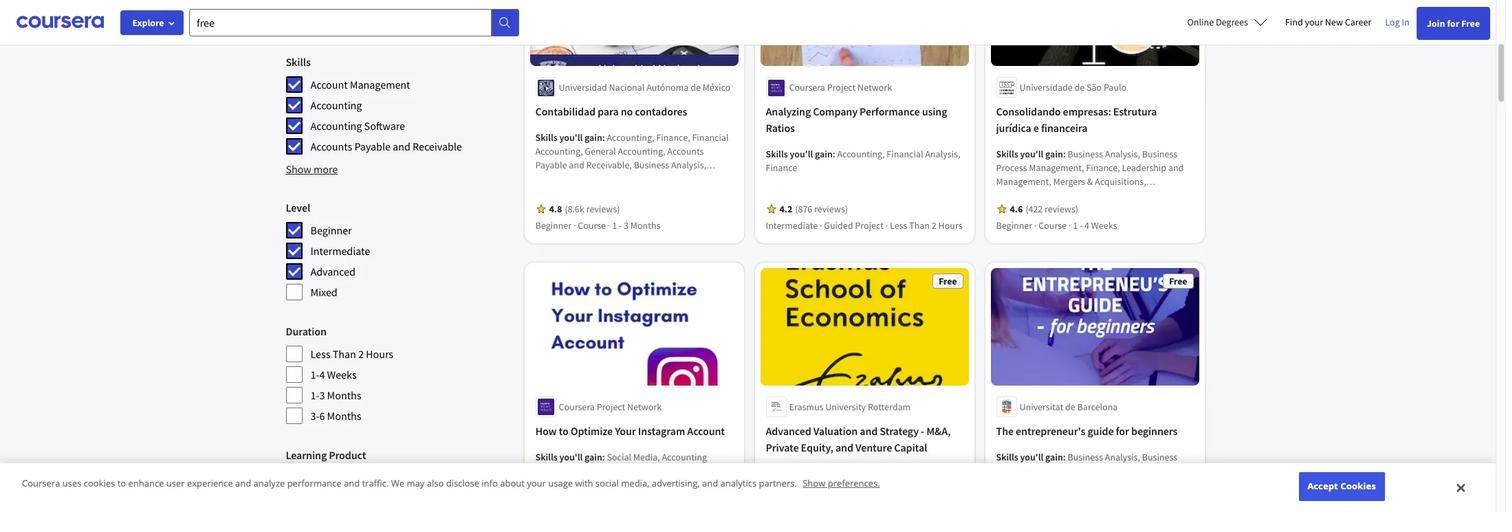 Task type: vqa. For each thing, say whether or not it's contained in the screenshot.
the right from
no



Task type: describe. For each thing, give the bounding box(es) containing it.
finance, up learning,
[[1110, 203, 1144, 216]]

accounting, financial analysis, finance
[[766, 148, 960, 174]]

universitat
[[1020, 401, 1064, 413]]

performance
[[860, 105, 920, 119]]

entrepreneurial inside business analysis, business development, entrepreneurship, leadership and management, business intelligence, entrepreneurial finance, market research, organizational development, plann
[[996, 492, 1060, 505]]

software
[[364, 119, 405, 133]]

business analysis, business process management, finance, leadership and management, mergers & acquisitions, regulations and compliance, strategy and operations, entrepreneurial finance, negotiation, reinforcement learning, accounting
[[996, 148, 1193, 229]]

0 vertical spatial to
[[559, 424, 569, 438]]

- for jurídica
[[1080, 220, 1083, 232]]

using
[[922, 105, 947, 119]]

online degrees button
[[1177, 7, 1279, 37]]

skills you'll gain : for analyzing
[[766, 148, 837, 161]]

management, inside business analysis, business development, entrepreneurship, leadership and management, business intelligence, entrepreneurial finance, market research, organizational development, plann
[[996, 479, 1052, 491]]

2 horizontal spatial free
[[1462, 17, 1480, 30]]

accounts inside 'skills' group
[[311, 140, 352, 153]]

with inside build job-relevant skills in under 2 hours with hands-on tutorials.
[[474, 485, 491, 497]]

1 vertical spatial your
[[527, 478, 546, 490]]

accept cookies button
[[1299, 473, 1385, 501]]

0 vertical spatial guided
[[824, 220, 853, 232]]

advanced valuation and strategy - m&a, private equity, and venture capital link
[[766, 423, 963, 456]]

1 horizontal spatial with
[[575, 478, 593, 490]]

build
[[311, 485, 332, 497]]

show more button
[[286, 161, 338, 177]]

beginner for contabilidad para no contadores
[[535, 220, 572, 232]]

: left social
[[602, 451, 605, 464]]

guided inside learning product group
[[311, 471, 344, 485]]

you'll for analyzing
[[790, 148, 813, 161]]

optimize
[[571, 424, 613, 438]]

business down entrepreneurship,
[[1053, 479, 1089, 491]]

analysis, up the investment
[[856, 481, 892, 494]]

product
[[329, 448, 366, 462]]

analyzing company performance using ratios link
[[766, 103, 963, 136]]

enhance
[[128, 478, 164, 490]]

skills you'll gain
[[766, 468, 833, 480]]

accounting up accounting software
[[311, 98, 362, 112]]

nacional
[[609, 81, 645, 94]]

business down beginners
[[1142, 451, 1178, 464]]

advertising,
[[652, 478, 700, 490]]

analysis, up "marketing," on the bottom right of page
[[804, 495, 840, 508]]

accounting software
[[311, 119, 405, 133]]

data
[[894, 481, 912, 494]]

network for performance
[[858, 81, 892, 94]]

duration
[[286, 325, 327, 338]]

4.8
[[549, 203, 562, 216]]

accounting, inside finance, mergers & acquisitions, business analysis, data analysis, financial analysis, investment management, accounting, marketing, strategy, strategy
[[766, 509, 813, 512]]

find
[[1285, 16, 1303, 28]]

e
[[1034, 121, 1039, 135]]

skills up process
[[996, 148, 1018, 161]]

duration group
[[286, 323, 511, 425]]

coursera project network for performance
[[789, 81, 892, 94]]

instagram
[[638, 424, 685, 438]]

social
[[607, 451, 631, 464]]

contabilidad
[[535, 105, 596, 119]]

tutorials.
[[351, 499, 387, 511]]

1 for jurídica
[[1073, 220, 1078, 232]]

gain left social
[[585, 451, 602, 464]]

universidad
[[559, 81, 607, 94]]

career
[[1345, 16, 1372, 28]]

: for beginners
[[1063, 451, 1066, 464]]

management inside accounting, finance, financial accounting, general accounting, accounts payable and receivable, business analysis, financial analysis, operational analysis, planning, account management
[[610, 187, 663, 199]]

coursera for to
[[559, 401, 595, 413]]

log in link
[[1379, 14, 1417, 30]]

1 · from the left
[[574, 220, 576, 232]]

1-3 months
[[311, 389, 361, 402]]

estrutura
[[1113, 105, 1157, 119]]

course for jurídica
[[1039, 220, 1067, 232]]

usage
[[548, 478, 573, 490]]

on
[[338, 499, 349, 511]]

acquisitions, inside business analysis, business process management, finance, leadership and management, mergers & acquisitions, regulations and compliance, strategy and operations, entrepreneurial finance, negotiation, reinforcement learning, accounting
[[1095, 176, 1146, 188]]

learning,
[[1109, 217, 1146, 229]]

4 · from the left
[[886, 220, 888, 232]]

job-
[[334, 485, 350, 497]]

hours
[[449, 485, 472, 497]]

são
[[1087, 81, 1102, 94]]

equity,
[[801, 441, 833, 455]]

skills you'll gain : for contabilidad
[[535, 132, 607, 144]]

less than 2 hours
[[311, 347, 393, 361]]

3 inside duration group
[[319, 389, 325, 402]]

about
[[500, 478, 525, 490]]

1 horizontal spatial weeks
[[1091, 220, 1117, 232]]

more
[[314, 162, 338, 176]]

analysis, down receivable,
[[574, 173, 609, 185]]

build job-relevant skills in under 2 hours with hands-on tutorials.
[[311, 485, 491, 511]]

months for 1-3 months
[[327, 389, 361, 402]]

in
[[1402, 16, 1410, 28]]

5 · from the left
[[1034, 220, 1037, 232]]

explore button
[[120, 10, 184, 35]]

accounts payable and receivable
[[311, 140, 462, 153]]

planning,
[[535, 187, 574, 199]]

0 horizontal spatial to
[[117, 478, 126, 490]]

how
[[535, 424, 557, 438]]

2 · from the left
[[608, 220, 610, 232]]

strategy for m&a,
[[897, 509, 930, 512]]

financial up the planning,
[[535, 173, 572, 185]]

intermediate for intermediate
[[311, 244, 370, 258]]

de left méxico at the top left of page
[[691, 81, 701, 94]]

business down estrutura
[[1142, 148, 1178, 161]]

de for jurídica
[[1075, 81, 1085, 94]]

gain down equity,
[[815, 468, 833, 480]]

0 vertical spatial for
[[1447, 17, 1460, 30]]

0 vertical spatial than
[[909, 220, 930, 232]]

: for ratios
[[833, 148, 835, 161]]

reinforcement
[[1048, 217, 1107, 229]]

also
[[427, 478, 444, 490]]

: for e
[[1063, 148, 1066, 161]]

regulations
[[996, 189, 1044, 202]]

and inside business analysis, business development, entrepreneurship, leadership and management, business intelligence, entrepreneurial finance, market research, organizational development, plann
[[1176, 465, 1192, 477]]

accounting, down contabilidad
[[535, 145, 583, 158]]

accounts inside accounting, finance, financial accounting, general accounting, accounts payable and receivable, business analysis, financial analysis, operational analysis, planning, account management
[[667, 145, 704, 158]]

preferences.
[[828, 478, 880, 490]]

analysis, down contadores
[[671, 159, 706, 172]]

business up entrepreneurship,
[[1068, 451, 1103, 464]]

reviews) for empresas:
[[1045, 203, 1078, 216]]

learning
[[286, 448, 327, 462]]

level group
[[286, 199, 511, 301]]

1 vertical spatial show
[[803, 478, 826, 490]]

analysis, inside business analysis, business process management, finance, leadership and management, mergers & acquisitions, regulations and compliance, strategy and operations, entrepreneurial finance, negotiation, reinforcement learning, accounting
[[1105, 148, 1140, 161]]

reviews) for para
[[586, 203, 620, 216]]

online
[[1188, 16, 1214, 28]]

coursera image
[[17, 11, 104, 33]]

show more
[[286, 162, 338, 176]]

analysis, inside business analysis, business development, entrepreneurship, leadership and management, business intelligence, entrepreneurial finance, market research, organizational development, plann
[[1105, 451, 1140, 464]]

operational
[[611, 173, 659, 185]]

financial inside accounting, financial analysis, finance
[[887, 148, 923, 161]]

the entrepreneur's guide for beginners
[[996, 424, 1178, 438]]

account inside accounting, finance, financial accounting, general accounting, accounts payable and receivable, business analysis, financial analysis, operational analysis, planning, account management
[[576, 187, 608, 199]]

0 vertical spatial 2
[[932, 220, 937, 232]]

1 vertical spatial project
[[855, 220, 884, 232]]

accounting up more
[[311, 119, 362, 133]]

months for 3-6 months
[[327, 409, 361, 423]]

analysis, inside accounting, financial analysis, finance
[[925, 148, 960, 161]]

analysis, right data
[[914, 481, 949, 494]]

accounting, inside accounting, financial analysis, finance
[[837, 148, 885, 161]]

: up general at the top of the page
[[602, 132, 605, 144]]

level
[[286, 201, 310, 215]]

online degrees
[[1188, 16, 1248, 28]]

coursera for company
[[789, 81, 825, 94]]

hours inside duration group
[[366, 347, 393, 361]]

experience
[[187, 478, 233, 490]]

venture
[[856, 441, 892, 455]]

beginner · course · 1 - 3 months
[[535, 220, 661, 232]]

management, up regulations
[[996, 176, 1052, 188]]

méxico
[[703, 81, 731, 94]]

weeks inside duration group
[[327, 368, 357, 382]]

explore
[[132, 17, 164, 29]]

project for how to optimize your instagram account
[[597, 401, 625, 413]]

receivable
[[413, 140, 462, 153]]

skills up finance
[[766, 148, 788, 161]]

skills you'll gain : for the
[[996, 451, 1068, 464]]

beginner inside level group
[[311, 224, 352, 237]]

6
[[319, 409, 325, 423]]

strategy inside advanced valuation and strategy - m&a, private equity, and venture capital
[[880, 424, 919, 438]]

and inside 'skills' group
[[393, 140, 410, 153]]

research,
[[1127, 492, 1166, 505]]

advanced for advanced
[[311, 265, 355, 279]]

gain for the
[[1046, 451, 1063, 464]]

projects
[[346, 471, 383, 485]]

mergers inside finance, mergers & acquisitions, business analysis, data analysis, financial analysis, investment management, accounting, marketing, strategy, strategy
[[873, 468, 905, 480]]

the
[[996, 424, 1014, 438]]

receivable,
[[586, 159, 632, 172]]

learning product
[[286, 448, 366, 462]]

financial inside finance, mergers & acquisitions, business analysis, data analysis, financial analysis, investment management, accounting, marketing, strategy, strategy
[[766, 495, 802, 508]]

learning product group
[[286, 447, 511, 512]]

financeira
[[1041, 121, 1088, 135]]

6 · from the left
[[1069, 220, 1071, 232]]

leadership inside business analysis, business process management, finance, leadership and management, mergers & acquisitions, regulations and compliance, strategy and operations, entrepreneurial finance, negotiation, reinforcement learning, accounting
[[1122, 162, 1167, 174]]

accounting inside business analysis, business process management, finance, leadership and management, mergers & acquisitions, regulations and compliance, strategy and operations, entrepreneurial finance, negotiation, reinforcement learning, accounting
[[1148, 217, 1193, 229]]

the entrepreneur's guide for beginners link
[[996, 423, 1194, 439]]

cookies
[[1341, 480, 1376, 493]]

jurídica
[[996, 121, 1032, 135]]

and inside accounting, finance, financial accounting, general accounting, accounts payable and receivable, business analysis, financial analysis, operational analysis, planning, account management
[[569, 159, 584, 172]]

0 vertical spatial months
[[631, 220, 661, 232]]

management, inside finance, mergers & acquisitions, business analysis, data analysis, financial analysis, investment management, accounting, marketing, strategy, strategy
[[889, 495, 944, 508]]

erasmus university rotterdam
[[789, 401, 911, 413]]

gain for contabilidad
[[585, 132, 602, 144]]



Task type: locate. For each thing, give the bounding box(es) containing it.
you'll up usage
[[560, 451, 583, 464]]

you'll for the
[[1020, 451, 1044, 464]]

accounting up advertising, at the left
[[662, 451, 707, 464]]

1 reviews) from the left
[[586, 203, 620, 216]]

business inside finance, mergers & acquisitions, business analysis, data analysis, financial analysis, investment management, accounting, marketing, strategy, strategy
[[819, 481, 855, 494]]

acquisitions,
[[1095, 176, 1146, 188], [766, 481, 817, 494]]

info
[[482, 478, 498, 490]]

general
[[585, 145, 616, 158]]

strategy
[[1115, 189, 1149, 202], [880, 424, 919, 438], [897, 509, 930, 512]]

: down analyzing company performance using ratios
[[833, 148, 835, 161]]

weeks up 1-3 months on the left bottom
[[327, 368, 357, 382]]

organizational
[[996, 506, 1055, 512]]

4.8 (8.6k reviews)
[[549, 203, 620, 216]]

2 1- from the top
[[311, 389, 319, 402]]

business up "marketing," on the bottom right of page
[[819, 481, 855, 494]]

0 horizontal spatial show
[[286, 162, 311, 176]]

financial down méxico at the top left of page
[[692, 132, 729, 144]]

analysis, up intelligence, at the right bottom
[[1105, 451, 1140, 464]]

1 horizontal spatial your
[[1305, 16, 1323, 28]]

under
[[416, 485, 440, 497]]

1 vertical spatial account
[[576, 187, 608, 199]]

2 horizontal spatial account
[[687, 424, 725, 438]]

1 horizontal spatial for
[[1447, 17, 1460, 30]]

0 horizontal spatial accounts
[[311, 140, 352, 153]]

1 horizontal spatial coursera
[[559, 401, 595, 413]]

leadership up research,
[[1130, 465, 1174, 477]]

advanced inside advanced valuation and strategy - m&a, private equity, and venture capital
[[766, 424, 811, 438]]

autónoma
[[647, 81, 689, 94]]

0 vertical spatial your
[[1305, 16, 1323, 28]]

leadership down estrutura
[[1122, 162, 1167, 174]]

0 horizontal spatial 4
[[319, 368, 325, 382]]

1 1 from the left
[[612, 220, 617, 232]]

intermediate for intermediate · guided project · less than 2 hours
[[766, 220, 818, 232]]

degrees
[[1216, 16, 1248, 28]]

show inside button
[[286, 162, 311, 176]]

skills you'll gain : up process
[[996, 148, 1068, 161]]

months up 3-6 months
[[327, 389, 361, 402]]

analysis, right operational
[[661, 173, 696, 185]]

1 horizontal spatial 2
[[442, 485, 447, 497]]

2 inside duration group
[[358, 347, 364, 361]]

disclose
[[446, 478, 479, 490]]

advanced valuation and strategy - m&a, private equity, and venture capital
[[766, 424, 951, 455]]

What do you want to learn? text field
[[189, 9, 492, 36]]

accounting, finance, financial accounting, general accounting, accounts payable and receivable, business analysis, financial analysis, operational analysis, planning, account management
[[535, 132, 729, 199]]

skills inside 'skills' group
[[286, 55, 311, 69]]

0 horizontal spatial guided
[[311, 471, 344, 485]]

operations,
[[996, 203, 1043, 216]]

account up 4.8 (8.6k reviews)
[[576, 187, 608, 199]]

accounting, down the analyzing company performance using ratios link at the right of page
[[837, 148, 885, 161]]

how to optimize your instagram account
[[535, 424, 725, 438]]

coursera up optimize
[[559, 401, 595, 413]]

1 horizontal spatial show
[[803, 478, 826, 490]]

skills you'll gain : down contabilidad
[[535, 132, 607, 144]]

0 vertical spatial hours
[[939, 220, 963, 232]]

4 inside duration group
[[319, 368, 325, 382]]

1 down compliance, at the top of the page
[[1073, 220, 1078, 232]]

mergers inside business analysis, business process management, finance, leadership and management, mergers & acquisitions, regulations and compliance, strategy and operations, entrepreneurial finance, negotiation, reinforcement learning, accounting
[[1053, 176, 1085, 188]]

reviews) right (876
[[814, 203, 848, 216]]

0 horizontal spatial coursera project network
[[559, 401, 662, 413]]

guided projects
[[311, 471, 383, 485]]

1 horizontal spatial beginner
[[535, 220, 572, 232]]

& up compliance, at the top of the page
[[1087, 176, 1093, 188]]

0 vertical spatial acquisitions,
[[1095, 176, 1146, 188]]

advanced inside level group
[[311, 265, 355, 279]]

beginner for consolidando empresas: estrutura jurídica e financeira
[[996, 220, 1033, 232]]

3 reviews) from the left
[[1045, 203, 1078, 216]]

finance, down contadores
[[656, 132, 690, 144]]

3 · from the left
[[820, 220, 822, 232]]

1 vertical spatial entrepreneurial
[[996, 492, 1060, 505]]

gain for analyzing
[[815, 148, 833, 161]]

network for optimize
[[627, 401, 662, 413]]

market
[[1097, 492, 1125, 505]]

1 horizontal spatial coursera project network
[[789, 81, 892, 94]]

private
[[766, 441, 799, 455]]

company
[[813, 105, 858, 119]]

project down accounting, financial analysis, finance
[[855, 220, 884, 232]]

coursera project network up your
[[559, 401, 662, 413]]

beginner down 4.6
[[996, 220, 1033, 232]]

1 horizontal spatial guided
[[824, 220, 853, 232]]

uses
[[62, 478, 81, 490]]

hours
[[939, 220, 963, 232], [366, 347, 393, 361]]

0 vertical spatial leadership
[[1122, 162, 1167, 174]]

3 up 6
[[319, 389, 325, 402]]

join for free link
[[1417, 7, 1491, 40]]

: down financeira
[[1063, 148, 1066, 161]]

1 for contadores
[[612, 220, 617, 232]]

1 vertical spatial weeks
[[327, 368, 357, 382]]

project
[[827, 81, 856, 94], [855, 220, 884, 232], [597, 401, 625, 413]]

entrepreneurship,
[[1055, 465, 1128, 477]]

payable
[[354, 140, 391, 153], [535, 159, 567, 172]]

to right 'how'
[[559, 424, 569, 438]]

skills down contabilidad
[[535, 132, 558, 144]]

project up company
[[827, 81, 856, 94]]

0 horizontal spatial intermediate
[[311, 244, 370, 258]]

1 horizontal spatial course
[[1039, 220, 1067, 232]]

course
[[578, 220, 606, 232], [1039, 220, 1067, 232]]

- for contadores
[[619, 220, 622, 232]]

(876
[[795, 203, 813, 216]]

accounting, up operational
[[618, 145, 665, 158]]

0 vertical spatial show
[[286, 162, 311, 176]]

0 horizontal spatial free
[[939, 275, 957, 288]]

account right the instagram
[[687, 424, 725, 438]]

4.6
[[1010, 203, 1023, 216]]

1 vertical spatial for
[[1116, 424, 1129, 438]]

consolidando empresas: estrutura jurídica e financeira link
[[996, 103, 1194, 136]]

1 vertical spatial guided
[[311, 471, 344, 485]]

1 vertical spatial strategy
[[880, 424, 919, 438]]

1- for 3
[[311, 389, 319, 402]]

:
[[602, 132, 605, 144], [833, 148, 835, 161], [1063, 148, 1066, 161], [602, 451, 605, 464], [1063, 451, 1066, 464]]

you'll for consolidando
[[1020, 148, 1044, 161]]

m&a,
[[927, 424, 951, 438]]

development, up 'organizational'
[[996, 465, 1053, 477]]

relevant
[[350, 485, 383, 497]]

guided down learning product
[[311, 471, 344, 485]]

course down 4.6 (422 reviews) at the right of page
[[1039, 220, 1067, 232]]

1 vertical spatial intermediate
[[311, 244, 370, 258]]

accounting right learning,
[[1148, 217, 1193, 229]]

coursera up analyzing
[[789, 81, 825, 94]]

gain down entrepreneur's
[[1046, 451, 1063, 464]]

3-
[[311, 409, 319, 423]]

0 horizontal spatial course
[[578, 220, 606, 232]]

gain
[[585, 132, 602, 144], [815, 148, 833, 161], [1046, 148, 1063, 161], [585, 451, 602, 464], [1046, 451, 1063, 464], [815, 468, 833, 480]]

0 vertical spatial management
[[350, 78, 410, 91]]

project for analyzing company performance using ratios
[[827, 81, 856, 94]]

beginner down 4.8
[[535, 220, 572, 232]]

entrepreneurial inside business analysis, business process management, finance, leadership and management, mergers & acquisitions, regulations and compliance, strategy and operations, entrepreneurial finance, negotiation, reinforcement learning, accounting
[[1045, 203, 1108, 216]]

& up data
[[907, 468, 913, 480]]

strategy for financeira
[[1115, 189, 1149, 202]]

4
[[1085, 220, 1090, 232], [319, 368, 325, 382]]

0 horizontal spatial &
[[907, 468, 913, 480]]

find your new career
[[1285, 16, 1372, 28]]

& inside business analysis, business process management, finance, leadership and management, mergers & acquisitions, regulations and compliance, strategy and operations, entrepreneurial finance, negotiation, reinforcement learning, accounting
[[1087, 176, 1093, 188]]

you'll up finance
[[790, 148, 813, 161]]

mixed
[[311, 285, 338, 299]]

1-
[[311, 368, 319, 382], [311, 389, 319, 402]]

skills you'll gain : up finance
[[766, 148, 837, 161]]

less inside duration group
[[311, 347, 330, 361]]

log
[[1385, 16, 1400, 28]]

2 horizontal spatial 2
[[932, 220, 937, 232]]

1 vertical spatial to
[[117, 478, 126, 490]]

0 horizontal spatial -
[[619, 220, 622, 232]]

0 vertical spatial entrepreneurial
[[1045, 203, 1108, 216]]

you'll
[[560, 132, 583, 144], [790, 148, 813, 161], [1020, 148, 1044, 161], [560, 451, 583, 464], [1020, 451, 1044, 464], [790, 468, 813, 480]]

financial down partners.
[[766, 495, 802, 508]]

show up "marketing," on the bottom right of page
[[803, 478, 826, 490]]

for right guide on the bottom right
[[1116, 424, 1129, 438]]

leadership inside business analysis, business development, entrepreneurship, leadership and management, business intelligence, entrepreneurial finance, market research, organizational development, plann
[[1130, 465, 1174, 477]]

2 inside build job-relevant skills in under 2 hours with hands-on tutorials.
[[442, 485, 447, 497]]

strategy inside business analysis, business process management, finance, leadership and management, mergers & acquisitions, regulations and compliance, strategy and operations, entrepreneurial finance, negotiation, reinforcement learning, accounting
[[1115, 189, 1149, 202]]

skills group
[[286, 54, 511, 155]]

finance, up the investment
[[837, 468, 871, 480]]

your
[[1305, 16, 1323, 28], [527, 478, 546, 490]]

with right hours
[[474, 485, 491, 497]]

0 vertical spatial intermediate
[[766, 220, 818, 232]]

- inside advanced valuation and strategy - m&a, private equity, and venture capital
[[921, 424, 925, 438]]

1 vertical spatial 2
[[358, 347, 364, 361]]

& inside finance, mergers & acquisitions, business analysis, data analysis, financial analysis, investment management, accounting, marketing, strategy, strategy
[[907, 468, 913, 480]]

1 vertical spatial management
[[610, 187, 663, 199]]

gain up general at the top of the page
[[585, 132, 602, 144]]

1 horizontal spatial management
[[610, 187, 663, 199]]

0 vertical spatial weeks
[[1091, 220, 1117, 232]]

guided down 4.2 (876 reviews)
[[824, 220, 853, 232]]

than inside duration group
[[333, 347, 356, 361]]

2 1 from the left
[[1073, 220, 1078, 232]]

de left são
[[1075, 81, 1085, 94]]

0 horizontal spatial less
[[311, 347, 330, 361]]

1 vertical spatial advanced
[[766, 424, 811, 438]]

0 horizontal spatial hours
[[366, 347, 393, 361]]

skills down "the"
[[996, 451, 1018, 464]]

free for the entrepreneur's guide for beginners
[[1169, 275, 1188, 288]]

mergers up compliance, at the top of the page
[[1053, 176, 1085, 188]]

you'll for contabilidad
[[560, 132, 583, 144]]

2 horizontal spatial -
[[1080, 220, 1083, 232]]

network up performance
[[858, 81, 892, 94]]

traffic.
[[362, 478, 389, 490]]

no
[[621, 105, 633, 119]]

0 vertical spatial mergers
[[1053, 176, 1085, 188]]

(422
[[1026, 203, 1043, 216]]

de left barcelona
[[1065, 401, 1076, 413]]

strategy inside finance, mergers & acquisitions, business analysis, data analysis, financial analysis, investment management, accounting, marketing, strategy, strategy
[[897, 509, 930, 512]]

1- for 4
[[311, 368, 319, 382]]

you'll down entrepreneur's
[[1020, 451, 1044, 464]]

acquisitions, down skills you'll gain
[[766, 481, 817, 494]]

1 horizontal spatial less
[[890, 220, 907, 232]]

strategy up capital
[[880, 424, 919, 438]]

1 horizontal spatial payable
[[535, 159, 567, 172]]

2 vertical spatial coursera
[[22, 478, 60, 490]]

finance, mergers & acquisitions, business analysis, data analysis, financial analysis, investment management, accounting, marketing, strategy, strategy 
[[766, 468, 949, 512]]

0 vertical spatial 3
[[624, 220, 629, 232]]

to right cookies
[[117, 478, 126, 490]]

entrepreneurial up 'organizational'
[[996, 492, 1060, 505]]

1 vertical spatial &
[[907, 468, 913, 480]]

finance, up compliance, at the top of the page
[[1086, 162, 1120, 174]]

rotterdam
[[868, 401, 911, 413]]

payable inside 'skills' group
[[354, 140, 391, 153]]

consolidando
[[996, 105, 1061, 119]]

strategy up learning,
[[1115, 189, 1149, 202]]

investment
[[841, 495, 887, 508]]

1 vertical spatial than
[[333, 347, 356, 361]]

how to optimize your instagram account link
[[535, 423, 733, 439]]

course for contadores
[[578, 220, 606, 232]]

weeks down compliance, at the top of the page
[[1091, 220, 1117, 232]]

advanced for advanced valuation and strategy - m&a, private equity, and venture capital
[[766, 424, 811, 438]]

1 vertical spatial coursera
[[559, 401, 595, 413]]

accounts up more
[[311, 140, 352, 153]]

finance, inside finance, mergers & acquisitions, business analysis, data analysis, financial analysis, investment management, accounting, marketing, strategy, strategy
[[837, 468, 871, 480]]

0 horizontal spatial payable
[[354, 140, 391, 153]]

1 horizontal spatial account
[[576, 187, 608, 199]]

finance, inside accounting, finance, financial accounting, general accounting, accounts payable and receivable, business analysis, financial analysis, operational analysis, planning, account management
[[656, 132, 690, 144]]

you'll down equity,
[[790, 468, 813, 480]]

with
[[575, 478, 593, 490], [474, 485, 491, 497]]

1 horizontal spatial reviews)
[[814, 203, 848, 216]]

join for free
[[1427, 17, 1480, 30]]

2 reviews) from the left
[[814, 203, 848, 216]]

reviews) up beginner · course · 1 - 3 months
[[586, 203, 620, 216]]

1 vertical spatial coursera project network
[[559, 401, 662, 413]]

2 horizontal spatial reviews)
[[1045, 203, 1078, 216]]

1 vertical spatial months
[[327, 389, 361, 402]]

accept cookies
[[1308, 480, 1376, 493]]

0 vertical spatial 1-
[[311, 368, 319, 382]]

1 horizontal spatial hours
[[939, 220, 963, 232]]

0 vertical spatial account
[[311, 78, 348, 91]]

&
[[1087, 176, 1093, 188], [907, 468, 913, 480]]

management inside 'skills' group
[[350, 78, 410, 91]]

0 vertical spatial &
[[1087, 176, 1093, 188]]

hands-
[[311, 499, 338, 511]]

advanced up mixed
[[311, 265, 355, 279]]

1 horizontal spatial than
[[909, 220, 930, 232]]

coursera uses cookies to enhance user experience and analyze performance and traffic. we may also disclose info about your usage with social media, advertising, and analytics partners. show preferences.
[[22, 478, 880, 490]]

universidade de são paulo
[[1020, 81, 1127, 94]]

intermediate · guided project · less than 2 hours
[[766, 220, 963, 232]]

para
[[598, 105, 619, 119]]

skills down private
[[766, 468, 788, 480]]

1 horizontal spatial advanced
[[766, 424, 811, 438]]

1 vertical spatial payable
[[535, 159, 567, 172]]

account inside 'skills' group
[[311, 78, 348, 91]]

0 horizontal spatial network
[[627, 401, 662, 413]]

2 course from the left
[[1039, 220, 1067, 232]]

2 vertical spatial strategy
[[897, 509, 930, 512]]

management
[[350, 78, 410, 91], [610, 187, 663, 199]]

skills down what do you want to learn? text box
[[286, 55, 311, 69]]

in
[[406, 485, 414, 497]]

free for advanced valuation and strategy - m&a, private equity, and venture capital
[[939, 275, 957, 288]]

intelligence,
[[1091, 479, 1140, 491]]

network
[[858, 81, 892, 94], [627, 401, 662, 413]]

1 1- from the top
[[311, 368, 319, 382]]

2 vertical spatial account
[[687, 424, 725, 438]]

contabilidad para no contadores
[[535, 105, 687, 119]]

0 horizontal spatial development,
[[996, 465, 1053, 477]]

beginners
[[1131, 424, 1178, 438]]

finance,
[[656, 132, 690, 144], [1086, 162, 1120, 174], [1110, 203, 1144, 216], [837, 468, 871, 480], [1062, 492, 1095, 505]]

social
[[596, 478, 619, 490]]

1 horizontal spatial 4
[[1085, 220, 1090, 232]]

paulo
[[1104, 81, 1127, 94]]

course down 4.8 (8.6k reviews)
[[578, 220, 606, 232]]

acquisitions, inside finance, mergers & acquisitions, business analysis, data analysis, financial analysis, investment management, accounting, marketing, strategy, strategy
[[766, 481, 817, 494]]

analyzing
[[766, 105, 811, 119]]

1 horizontal spatial 1
[[1073, 220, 1078, 232]]

0 horizontal spatial management
[[350, 78, 410, 91]]

user
[[166, 478, 185, 490]]

management down operational
[[610, 187, 663, 199]]

0 horizontal spatial your
[[527, 478, 546, 490]]

1 vertical spatial acquisitions,
[[766, 481, 817, 494]]

2
[[932, 220, 937, 232], [358, 347, 364, 361], [442, 485, 447, 497]]

may
[[407, 478, 425, 490]]

show left more
[[286, 162, 311, 176]]

reviews) for company
[[814, 203, 848, 216]]

intermediate inside level group
[[311, 244, 370, 258]]

0 horizontal spatial than
[[333, 347, 356, 361]]

gain down company
[[815, 148, 833, 161]]

intermediate up mixed
[[311, 244, 370, 258]]

- down 4.8 (8.6k reviews)
[[619, 220, 622, 232]]

payable inside accounting, finance, financial accounting, general accounting, accounts payable and receivable, business analysis, financial analysis, operational analysis, planning, account management
[[535, 159, 567, 172]]

intermediate down 4.2
[[766, 220, 818, 232]]

0 vertical spatial advanced
[[311, 265, 355, 279]]

entrepreneurial up reinforcement
[[1045, 203, 1108, 216]]

- down compliance, at the top of the page
[[1080, 220, 1083, 232]]

accounting, down partners.
[[766, 509, 813, 512]]

1 vertical spatial development,
[[1057, 506, 1114, 512]]

1 course from the left
[[578, 220, 606, 232]]

contadores
[[635, 105, 687, 119]]

0 vertical spatial strategy
[[1115, 189, 1149, 202]]

accounting, down contabilidad para no contadores link
[[607, 132, 654, 144]]

0 horizontal spatial 3
[[319, 389, 325, 402]]

4 up 1-3 months on the left bottom
[[319, 368, 325, 382]]

0 vertical spatial project
[[827, 81, 856, 94]]

analysis, down using on the right top
[[925, 148, 960, 161]]

entrepreneur's
[[1016, 424, 1086, 438]]

finance, inside business analysis, business development, entrepreneurship, leadership and management, business intelligence, entrepreneurial finance, market research, organizational development, plann
[[1062, 492, 1095, 505]]

(8.6k
[[565, 203, 584, 216]]

skills down 'how'
[[535, 451, 558, 464]]

show
[[286, 162, 311, 176], [803, 478, 826, 490]]

coursera project network for optimize
[[559, 401, 662, 413]]

0 horizontal spatial coursera
[[22, 478, 60, 490]]

process
[[996, 162, 1027, 174]]

0 horizontal spatial 2
[[358, 347, 364, 361]]

gain for consolidando
[[1046, 148, 1063, 161]]

4 down compliance, at the top of the page
[[1085, 220, 1090, 232]]

payable down software
[[354, 140, 391, 153]]

0 vertical spatial less
[[890, 220, 907, 232]]

1- up the 3-
[[311, 389, 319, 402]]

compliance,
[[1063, 189, 1113, 202]]

account up accounting software
[[311, 78, 348, 91]]

de for for
[[1065, 401, 1076, 413]]

beginner
[[535, 220, 572, 232], [996, 220, 1033, 232], [311, 224, 352, 237]]

2 vertical spatial project
[[597, 401, 625, 413]]

show preferences. link
[[803, 478, 880, 490]]

skills
[[384, 485, 405, 497]]

1 vertical spatial mergers
[[873, 468, 905, 480]]

None search field
[[189, 9, 519, 36]]

1 horizontal spatial free
[[1169, 275, 1188, 288]]

business down financeira
[[1068, 148, 1103, 161]]

0 vertical spatial 4
[[1085, 220, 1090, 232]]

management up software
[[350, 78, 410, 91]]

finance, down entrepreneurship,
[[1062, 492, 1095, 505]]

1 vertical spatial hours
[[366, 347, 393, 361]]

skills you'll gain : for consolidando
[[996, 148, 1068, 161]]

business inside accounting, finance, financial accounting, general accounting, accounts payable and receivable, business analysis, financial analysis, operational analysis, planning, account management
[[634, 159, 669, 172]]

months down operational
[[631, 220, 661, 232]]

0 horizontal spatial for
[[1116, 424, 1129, 438]]

2 horizontal spatial beginner
[[996, 220, 1033, 232]]

management, down financeira
[[1029, 162, 1084, 174]]

1 horizontal spatial to
[[559, 424, 569, 438]]

1 vertical spatial leadership
[[1130, 465, 1174, 477]]

0 horizontal spatial reviews)
[[586, 203, 620, 216]]

1 horizontal spatial -
[[921, 424, 925, 438]]



